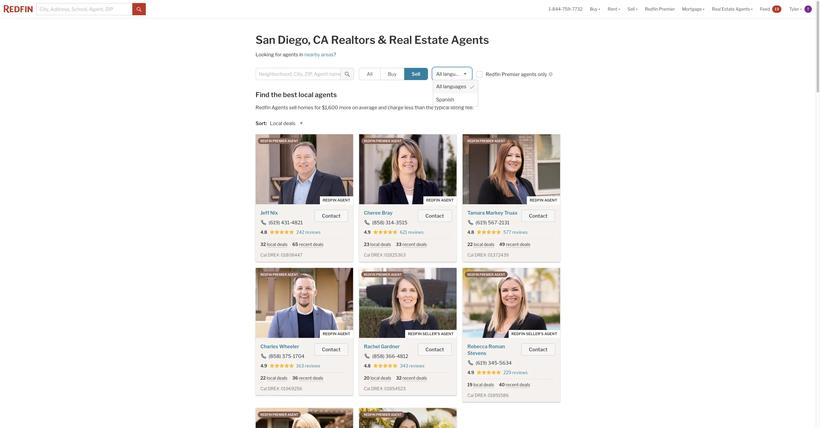 Task type: describe. For each thing, give the bounding box(es) containing it.
2 vertical spatial agents
[[272, 105, 288, 111]]

rent ▾ button
[[604, 0, 624, 18]]

redfin seller's agent for rebecca roman stevens
[[512, 331, 557, 336]]

1 vertical spatial the
[[426, 105, 434, 111]]

charge
[[388, 105, 404, 111]]

on
[[352, 105, 358, 111]]

375-
[[282, 353, 293, 359]]

1 vertical spatial submit search image
[[345, 72, 350, 77]]

recent for (619) 567-2131
[[506, 242, 519, 247]]

truax
[[505, 210, 518, 216]]

sell ▾
[[628, 7, 638, 12]]

01891586
[[488, 393, 509, 398]]

buy ▾
[[590, 7, 601, 12]]

sort:
[[256, 120, 267, 126]]

redfin premier agent for roman
[[468, 273, 505, 276]]

(858) 375-1704
[[269, 353, 305, 359]]

cal for (858) 375-1704
[[261, 386, 267, 391]]

recent for (858) 366-4812
[[403, 375, 416, 381]]

reviews for 4812
[[409, 363, 425, 368]]

2131
[[499, 220, 510, 226]]

4.9 for (858) 375-1704
[[261, 363, 267, 368]]

621 reviews
[[400, 230, 424, 235]]

4812
[[397, 353, 408, 359]]

65 recent deals
[[293, 242, 324, 247]]

(858) 314-3515
[[372, 220, 408, 226]]

local for jeff nix
[[267, 242, 276, 247]]

redfin premier button
[[642, 0, 679, 18]]

redfin seller's agent for rachel gardner
[[408, 331, 454, 336]]

01969256
[[281, 386, 302, 391]]

5 ▾ from the left
[[751, 7, 753, 12]]

cheree bray
[[364, 210, 393, 216]]

tamara
[[468, 210, 485, 216]]

deals down "577 reviews"
[[520, 242, 531, 247]]

23 local deals
[[364, 242, 391, 247]]

4.9 for (858) 314-3515
[[364, 230, 371, 235]]

san diego, ca realtors & real estate agents
[[256, 33, 489, 47]]

(858) 366-4812 button
[[364, 353, 409, 359]]

22 local deals for (619) 567-2131
[[468, 242, 495, 247]]

cal for (619) 345-5634
[[468, 393, 474, 398]]

contact button for (619) 345-5634
[[522, 343, 555, 356]]

contact for (858) 314-3515
[[426, 213, 444, 219]]

deals down 229 reviews
[[520, 382, 530, 387]]

premier for redfin premier
[[659, 7, 675, 12]]

65
[[293, 242, 298, 247]]

dre#: for (619) 431-4821
[[268, 253, 280, 258]]

recent for (858) 314-3515
[[403, 242, 416, 247]]

32 for 32 recent deals
[[396, 375, 402, 381]]

jeff
[[261, 210, 269, 216]]

cal for (858) 314-3515
[[364, 253, 370, 258]]

wheeler
[[279, 344, 299, 349]]

621
[[400, 230, 407, 235]]

1 horizontal spatial agents
[[451, 33, 489, 47]]

nearby
[[304, 52, 320, 58]]

dre#: for (858) 314-3515
[[371, 253, 384, 258]]

recent for (619) 345-5634
[[506, 382, 519, 387]]

realtors
[[331, 33, 376, 47]]

reviews for 4821
[[305, 230, 321, 235]]

all languages inside dialog
[[436, 84, 467, 90]]

2 vertical spatial agents
[[315, 91, 337, 99]]

redfin agent for 3515
[[426, 198, 454, 203]]

sell ▾ button
[[628, 0, 638, 18]]

redfin premier
[[645, 7, 675, 12]]

1 vertical spatial for
[[314, 105, 321, 111]]

local for tamara markey truax
[[474, 242, 483, 247]]

rating 4.9 out of 5 element for 314-
[[373, 230, 398, 235]]

23
[[364, 242, 370, 247]]

list box containing all languages
[[433, 68, 478, 107]]

All radio
[[359, 68, 381, 80]]

deals down 163 reviews
[[313, 375, 323, 381]]

759-
[[563, 7, 572, 12]]

314-
[[386, 220, 396, 226]]

option group containing all
[[359, 68, 428, 80]]

4.8 for (619) 431-4821
[[261, 230, 267, 235]]

photo of rebecca roman stevens image
[[463, 268, 560, 338]]

rebecca roman stevens link
[[468, 344, 505, 356]]

more
[[339, 105, 351, 111]]

(619) 567-2131
[[476, 220, 510, 226]]

photo of jeff nix image
[[256, 134, 353, 204]]

?
[[334, 52, 336, 58]]

all inside option
[[367, 71, 373, 77]]

cal dre#: 01808447
[[261, 253, 303, 258]]

345-
[[488, 360, 499, 366]]

recent for (858) 375-1704
[[299, 375, 312, 381]]

than
[[415, 105, 425, 111]]

19
[[468, 382, 473, 387]]

577
[[504, 230, 512, 235]]

1-844-759-7732 link
[[549, 7, 583, 12]]

(619) for (619) 345-5634
[[476, 360, 487, 366]]

contact button for (858) 314-3515
[[418, 210, 452, 222]]

01372439
[[488, 253, 509, 258]]

33
[[396, 242, 402, 247]]

charles
[[261, 344, 278, 349]]

redfin agent for 2131
[[530, 198, 557, 203]]

20
[[364, 375, 370, 381]]

163
[[297, 363, 304, 368]]

tamara markey truax
[[468, 210, 518, 216]]

1 vertical spatial real
[[389, 33, 412, 47]]

photo of rachel gardner image
[[359, 268, 457, 338]]

diego,
[[278, 33, 311, 47]]

32 local deals
[[261, 242, 288, 247]]

&
[[378, 33, 387, 47]]

redfin for redfin premier agents only
[[486, 72, 501, 77]]

▾ for tyler ▾
[[800, 7, 802, 12]]

mortgage ▾ button
[[683, 0, 705, 18]]

looking for agents in nearby areas ?
[[256, 52, 336, 58]]

charles wheeler
[[261, 344, 299, 349]]

deals up cal dre#: 01969256 on the left of the page
[[277, 375, 288, 381]]

roman
[[489, 344, 505, 349]]

1-844-759-7732
[[549, 7, 583, 12]]

deals up cal dre#: 01854523 at the left bottom of the page
[[381, 375, 391, 381]]

deals up cal dre#: 01808447 at the bottom left of the page
[[277, 242, 288, 247]]

(619) for (619) 431-4821
[[269, 220, 280, 226]]

deals down 242 reviews
[[313, 242, 324, 247]]

jeff nix link
[[261, 210, 278, 216]]

rent ▾ button
[[608, 0, 620, 18]]

sell for sell ▾
[[628, 7, 635, 12]]

redfin agent for 1704
[[323, 331, 350, 336]]

contact for (619) 567-2131
[[529, 213, 548, 219]]

feed
[[761, 7, 770, 12]]

49
[[499, 242, 505, 247]]

4821
[[291, 220, 303, 226]]

rachel
[[364, 344, 380, 349]]

3515
[[396, 220, 408, 226]]

▾ for buy ▾
[[599, 7, 601, 12]]

▾ for rent ▾
[[618, 7, 620, 12]]

▾ for mortgage ▾
[[703, 7, 705, 12]]

find
[[256, 91, 270, 99]]

premier for bray
[[376, 139, 390, 143]]

dre#: for (619) 567-2131
[[475, 253, 487, 258]]

local for rachel gardner
[[371, 375, 380, 381]]

366-
[[386, 353, 397, 359]]

reviews for 3515
[[408, 230, 424, 235]]

photo of cheree bray image
[[359, 134, 457, 204]]

fee.
[[465, 105, 474, 111]]

estate inside dropdown button
[[722, 7, 735, 12]]

rating 4.8 out of 5 element for 567-
[[477, 230, 501, 235]]

contact button for (619) 431-4821
[[314, 210, 348, 222]]

tamara markey truax link
[[468, 210, 518, 216]]

redfin for redfin premier
[[645, 7, 658, 12]]

163 reviews
[[297, 363, 320, 368]]

(619) for (619) 567-2131
[[476, 220, 487, 226]]

22 for (858) 375-1704
[[261, 375, 266, 381]]

redfin premier agent for gardner
[[364, 273, 402, 276]]

user photo image
[[805, 5, 812, 13]]

stevens
[[468, 350, 486, 356]]

1704
[[293, 353, 305, 359]]

redfin for redfin agents sell homes for $1,600 more on average and charge less than the typical listing fee.
[[256, 105, 271, 111]]

rachel gardner
[[364, 344, 400, 349]]

1-
[[549, 7, 553, 12]]



Task type: locate. For each thing, give the bounding box(es) containing it.
local for cheree bray
[[370, 242, 380, 247]]

2 horizontal spatial redfin
[[645, 7, 658, 12]]

343 reviews
[[400, 363, 425, 368]]

1 horizontal spatial buy
[[590, 7, 598, 12]]

all languages up the spanish
[[436, 84, 467, 90]]

22 up cal dre#: 01372439
[[468, 242, 473, 247]]

recent right 40
[[506, 382, 519, 387]]

1 vertical spatial agents
[[521, 72, 537, 77]]

agents left only
[[521, 72, 537, 77]]

32 up 01854523
[[396, 375, 402, 381]]

4.8
[[261, 230, 267, 235], [468, 230, 474, 235], [364, 363, 371, 368]]

contact button for (619) 567-2131
[[522, 210, 555, 222]]

229
[[504, 370, 512, 375]]

1 languages from the top
[[443, 71, 467, 77]]

sell right the rent ▾
[[628, 7, 635, 12]]

agents
[[283, 52, 298, 58], [521, 72, 537, 77], [315, 91, 337, 99]]

recent right 36
[[299, 375, 312, 381]]

0 horizontal spatial agents
[[272, 105, 288, 111]]

32
[[261, 242, 266, 247], [396, 375, 402, 381]]

(619)
[[269, 220, 280, 226], [476, 220, 487, 226], [476, 360, 487, 366]]

all languages up all languages element
[[436, 71, 467, 77]]

buy inside dropdown button
[[590, 7, 598, 12]]

1 horizontal spatial rating 4.8 out of 5 element
[[373, 363, 398, 369]]

(858) 314-3515 button
[[364, 220, 408, 226]]

rating 4.8 out of 5 element
[[270, 230, 294, 235], [477, 230, 501, 235], [373, 363, 398, 369]]

find the best local agents
[[256, 91, 337, 99]]

2 redfin seller's agent from the left
[[512, 331, 557, 336]]

2 vertical spatial redfin
[[256, 105, 271, 111]]

redfin premier agent for bray
[[364, 139, 402, 143]]

0 horizontal spatial rating 4.8 out of 5 element
[[270, 230, 294, 235]]

sell for sell
[[412, 71, 420, 77]]

option group
[[359, 68, 428, 80]]

(619) down the 'tamara'
[[476, 220, 487, 226]]

photo of susan mullett image
[[256, 408, 353, 428]]

recent right 33
[[403, 242, 416, 247]]

32 for 32 local deals
[[261, 242, 266, 247]]

Buy radio
[[380, 68, 405, 80]]

1 horizontal spatial real
[[712, 7, 721, 12]]

0 vertical spatial languages
[[443, 71, 467, 77]]

buy for buy ▾
[[590, 7, 598, 12]]

rebecca roman stevens
[[468, 344, 505, 356]]

dialog
[[433, 80, 478, 107]]

real right &
[[389, 33, 412, 47]]

242
[[297, 230, 304, 235]]

2 horizontal spatial 4.9
[[468, 370, 474, 375]]

premier for wheeler
[[273, 273, 287, 276]]

photo of tamara markey truax image
[[463, 134, 560, 204]]

1 seller's from the left
[[423, 331, 440, 336]]

premier for markey
[[480, 139, 494, 143]]

0 vertical spatial for
[[275, 52, 282, 58]]

buy ▾ button
[[586, 0, 604, 18]]

(858) 375-1704 button
[[261, 353, 305, 359]]

cal dre#: 01854523
[[364, 386, 406, 391]]

4.8 up 32 local deals
[[261, 230, 267, 235]]

cheree
[[364, 210, 381, 216]]

deals up cal dre#: 01891586
[[484, 382, 494, 387]]

cal left 01969256
[[261, 386, 267, 391]]

0 vertical spatial agents
[[283, 52, 298, 58]]

cal down 19
[[468, 393, 474, 398]]

4.8 for (619) 567-2131
[[468, 230, 474, 235]]

(619) down nix at the left
[[269, 220, 280, 226]]

contact for (619) 345-5634
[[529, 347, 548, 352]]

cal down 20
[[364, 386, 370, 391]]

redfin inside button
[[645, 7, 658, 12]]

1 horizontal spatial 32
[[396, 375, 402, 381]]

1 horizontal spatial redfin seller's agent
[[512, 331, 557, 336]]

0 horizontal spatial sell
[[412, 71, 420, 77]]

dre#: down 32 local deals
[[268, 253, 280, 258]]

listing
[[451, 105, 464, 111]]

0 horizontal spatial premier
[[502, 72, 520, 77]]

1 vertical spatial 32
[[396, 375, 402, 381]]

all languages
[[436, 71, 467, 77], [436, 84, 467, 90]]

agents left 'in'
[[283, 52, 298, 58]]

agents inside dropdown button
[[736, 7, 750, 12]]

1 vertical spatial estate
[[415, 33, 449, 47]]

all up the spanish
[[436, 84, 442, 90]]

dre#: for (858) 366-4812
[[371, 386, 384, 391]]

local up cal dre#: 01969256 on the left of the page
[[267, 375, 276, 381]]

real right mortgage ▾ on the right top of the page
[[712, 7, 721, 12]]

0 vertical spatial agents
[[736, 7, 750, 12]]

estate
[[722, 7, 735, 12], [415, 33, 449, 47]]

local up cal dre#: 01372439
[[474, 242, 483, 247]]

City, Address, School, Agent, ZIP search field
[[36, 3, 132, 15]]

▾ right mortgage
[[703, 7, 705, 12]]

the right than
[[426, 105, 434, 111]]

2 vertical spatial 4.9
[[468, 370, 474, 375]]

contact for (858) 366-4812
[[426, 347, 444, 352]]

premier for gardner
[[376, 273, 390, 276]]

jeff nix
[[261, 210, 278, 216]]

seller's for rachel gardner
[[423, 331, 440, 336]]

▾ left rent
[[599, 7, 601, 12]]

(858) down cheree bray
[[372, 220, 385, 226]]

(858) for (858) 314-3515
[[372, 220, 385, 226]]

1 vertical spatial rating 4.9 out of 5 element
[[270, 363, 294, 369]]

1 vertical spatial premier
[[502, 72, 520, 77]]

local up homes
[[299, 91, 314, 99]]

577 reviews
[[504, 230, 528, 235]]

(619) down stevens
[[476, 360, 487, 366]]

▾ right the rent ▾
[[636, 7, 638, 12]]

sell
[[289, 105, 297, 111]]

0 horizontal spatial rating 4.9 out of 5 element
[[270, 363, 294, 369]]

languages up all languages element
[[443, 71, 467, 77]]

0 vertical spatial all languages
[[436, 71, 467, 77]]

sell ▾ button
[[624, 0, 642, 18]]

0 horizontal spatial estate
[[415, 33, 449, 47]]

ca
[[313, 33, 329, 47]]

22 local deals for (858) 375-1704
[[261, 375, 288, 381]]

0 vertical spatial buy
[[590, 7, 598, 12]]

1 horizontal spatial 4.8
[[364, 363, 371, 368]]

deals
[[283, 121, 296, 126], [277, 242, 288, 247], [313, 242, 324, 247], [381, 242, 391, 247], [416, 242, 427, 247], [484, 242, 495, 247], [520, 242, 531, 247], [277, 375, 288, 381], [313, 375, 323, 381], [381, 375, 391, 381], [417, 375, 427, 381], [484, 382, 494, 387], [520, 382, 530, 387]]

premier
[[659, 7, 675, 12], [502, 72, 520, 77]]

reviews right 577 in the bottom of the page
[[512, 230, 528, 235]]

0 vertical spatial 22 local deals
[[468, 242, 495, 247]]

0 horizontal spatial 32
[[261, 242, 266, 247]]

redfin premier agent for wheeler
[[261, 273, 298, 276]]

4 ▾ from the left
[[703, 7, 705, 12]]

0 vertical spatial the
[[271, 91, 282, 99]]

deals right local
[[283, 121, 296, 126]]

2 vertical spatial rating 4.9 out of 5 element
[[477, 370, 501, 375]]

(858) for (858) 375-1704
[[269, 353, 281, 359]]

1 vertical spatial agents
[[451, 33, 489, 47]]

sell right "buy" radio
[[412, 71, 420, 77]]

cal for (619) 431-4821
[[261, 253, 267, 258]]

0 horizontal spatial buy
[[388, 71, 397, 77]]

cal for (619) 567-2131
[[468, 253, 474, 258]]

567-
[[488, 220, 499, 226]]

2 ▾ from the left
[[618, 7, 620, 12]]

rating 4.8 out of 5 element down (619) 567-2131 'button'
[[477, 230, 501, 235]]

rating 4.9 out of 5 element for 345-
[[477, 370, 501, 375]]

1 vertical spatial 22
[[261, 375, 266, 381]]

reviews right 163 at left bottom
[[305, 363, 320, 368]]

recent right 49
[[506, 242, 519, 247]]

cal left 01372439
[[468, 253, 474, 258]]

1 horizontal spatial the
[[426, 105, 434, 111]]

redfin premier agents only
[[486, 72, 547, 77]]

6 ▾ from the left
[[800, 7, 802, 12]]

0 horizontal spatial 22 local deals
[[261, 375, 288, 381]]

0 horizontal spatial 22
[[261, 375, 266, 381]]

1 horizontal spatial estate
[[722, 7, 735, 12]]

(619) 431-4821
[[269, 220, 303, 226]]

Sell radio
[[404, 68, 428, 80]]

0 horizontal spatial redfin
[[256, 105, 271, 111]]

rating 4.9 out of 5 element down (619) 345-5634 button
[[477, 370, 501, 375]]

1 horizontal spatial for
[[314, 105, 321, 111]]

rating 4.9 out of 5 element for 375-
[[270, 363, 294, 369]]

real estate agents ▾ button
[[709, 0, 757, 18]]

local deals
[[270, 121, 296, 126]]

list box
[[433, 68, 478, 107]]

1 horizontal spatial rating 4.9 out of 5 element
[[373, 230, 398, 235]]

average
[[359, 105, 377, 111]]

dialog containing all languages
[[433, 80, 478, 107]]

2 seller's from the left
[[526, 331, 544, 336]]

(858) down rachel gardner link
[[372, 353, 385, 359]]

22 up cal dre#: 01969256 on the left of the page
[[261, 375, 266, 381]]

dre#: for (619) 345-5634
[[475, 393, 487, 398]]

reviews right 621
[[408, 230, 424, 235]]

agent
[[288, 139, 298, 143], [391, 139, 402, 143], [495, 139, 505, 143], [337, 198, 350, 203], [441, 198, 454, 203], [545, 198, 557, 203], [288, 273, 298, 276], [391, 273, 402, 276], [495, 273, 505, 276], [337, 331, 350, 336], [441, 331, 454, 336], [545, 331, 557, 336], [288, 413, 298, 417], [391, 413, 402, 417]]

real
[[712, 7, 721, 12], [389, 33, 412, 47]]

0 vertical spatial submit search image
[[137, 7, 142, 12]]

0 vertical spatial rating 4.9 out of 5 element
[[373, 230, 398, 235]]

deals down 621 reviews
[[416, 242, 427, 247]]

▾
[[599, 7, 601, 12], [618, 7, 620, 12], [636, 7, 638, 12], [703, 7, 705, 12], [751, 7, 753, 12], [800, 7, 802, 12]]

1 vertical spatial 22 local deals
[[261, 375, 288, 381]]

1 ▾ from the left
[[599, 7, 601, 12]]

1 horizontal spatial 22
[[468, 242, 473, 247]]

0 vertical spatial real
[[712, 7, 721, 12]]

(619) 345-5634 button
[[468, 360, 512, 366]]

dre#: left 01372439
[[475, 253, 487, 258]]

redfin agent for 4821
[[323, 198, 350, 203]]

2 horizontal spatial agents
[[521, 72, 537, 77]]

local up cal dre#: 01808447 at the bottom left of the page
[[267, 242, 276, 247]]

0 vertical spatial estate
[[722, 7, 735, 12]]

redfin agent
[[323, 198, 350, 203], [426, 198, 454, 203], [530, 198, 557, 203], [323, 331, 350, 336]]

1 horizontal spatial redfin
[[486, 72, 501, 77]]

01825363
[[384, 253, 406, 258]]

buy right the 7732
[[590, 7, 598, 12]]

photo of marlene gadinis image
[[359, 408, 457, 428]]

1 vertical spatial redfin
[[486, 72, 501, 77]]

4.8 for (858) 366-4812
[[364, 363, 371, 368]]

agents for premier
[[521, 72, 537, 77]]

4.9 up 19
[[468, 370, 474, 375]]

rating 4.8 out of 5 element down (858) 366-4812 button
[[373, 363, 398, 369]]

36
[[292, 375, 298, 381]]

▾ left feed
[[751, 7, 753, 12]]

reviews right the 229
[[512, 370, 528, 375]]

areas
[[321, 52, 334, 58]]

▾ right tyler
[[800, 7, 802, 12]]

431-
[[281, 220, 291, 226]]

reviews right 242
[[305, 230, 321, 235]]

local right 19
[[474, 382, 483, 387]]

deals up cal dre#: 01825363
[[381, 242, 391, 247]]

(858) for (858) 366-4812
[[372, 353, 385, 359]]

1 horizontal spatial agents
[[315, 91, 337, 99]]

premier inside redfin premier button
[[659, 7, 675, 12]]

recent right 65
[[299, 242, 312, 247]]

229 reviews
[[504, 370, 528, 375]]

agents up $1,600
[[315, 91, 337, 99]]

1 horizontal spatial premier
[[659, 7, 675, 12]]

all left "buy" radio
[[367, 71, 373, 77]]

all up all languages element
[[436, 71, 442, 77]]

dre#: down '20 local deals'
[[371, 386, 384, 391]]

languages up the spanish
[[443, 84, 467, 90]]

mortgage
[[683, 7, 702, 12]]

seller's for rebecca roman stevens
[[526, 331, 544, 336]]

22 for (619) 567-2131
[[468, 242, 473, 247]]

all languages element
[[433, 80, 478, 93]]

2 horizontal spatial rating 4.9 out of 5 element
[[477, 370, 501, 375]]

rating 4.8 out of 5 element for 431-
[[270, 230, 294, 235]]

1 horizontal spatial seller's
[[526, 331, 544, 336]]

premier for roman
[[480, 273, 494, 276]]

buy right all option
[[388, 71, 397, 77]]

deals down 343 reviews
[[417, 375, 427, 381]]

36 recent deals
[[292, 375, 323, 381]]

(619) 431-4821 button
[[261, 220, 303, 226]]

0 vertical spatial premier
[[659, 7, 675, 12]]

1 vertical spatial all languages
[[436, 84, 467, 90]]

gardner
[[381, 344, 400, 349]]

local right 23
[[370, 242, 380, 247]]

local for rebecca roman stevens
[[474, 382, 483, 387]]

343
[[400, 363, 408, 368]]

cal down 23
[[364, 253, 370, 258]]

2 horizontal spatial rating 4.8 out of 5 element
[[477, 230, 501, 235]]

2 horizontal spatial agents
[[736, 7, 750, 12]]

redfin premier agent for markey
[[468, 139, 505, 143]]

homes
[[298, 105, 313, 111]]

redfin
[[261, 139, 272, 143], [364, 139, 376, 143], [468, 139, 479, 143], [323, 198, 337, 203], [426, 198, 440, 203], [530, 198, 544, 203], [261, 273, 272, 276], [364, 273, 376, 276], [468, 273, 479, 276], [323, 331, 337, 336], [408, 331, 422, 336], [512, 331, 525, 336], [261, 413, 272, 417], [364, 413, 376, 417]]

contact for (619) 431-4821
[[322, 213, 341, 219]]

0 horizontal spatial the
[[271, 91, 282, 99]]

(858) down charles wheeler
[[269, 353, 281, 359]]

7732
[[572, 7, 583, 12]]

1 horizontal spatial submit search image
[[345, 72, 350, 77]]

buy inside radio
[[388, 71, 397, 77]]

reviews for 2131
[[512, 230, 528, 235]]

1 horizontal spatial 4.9
[[364, 230, 371, 235]]

2 languages from the top
[[443, 84, 467, 90]]

0 horizontal spatial submit search image
[[137, 7, 142, 12]]

4.8 up 20
[[364, 363, 371, 368]]

0 vertical spatial sell
[[628, 7, 635, 12]]

2 all languages from the top
[[436, 84, 467, 90]]

0 horizontal spatial seller's
[[423, 331, 440, 336]]

dre#: for (858) 375-1704
[[268, 386, 280, 391]]

4.9 for (619) 345-5634
[[468, 370, 474, 375]]

4.9 up 23
[[364, 230, 371, 235]]

local
[[299, 91, 314, 99], [267, 242, 276, 247], [370, 242, 380, 247], [474, 242, 483, 247], [267, 375, 276, 381], [371, 375, 380, 381], [474, 382, 483, 387]]

agents for for
[[283, 52, 298, 58]]

photo of charles wheeler image
[[256, 268, 353, 338]]

contact button for (858) 375-1704
[[314, 343, 348, 356]]

rating 4.9 out of 5 element down (858) 314-3515 button
[[373, 230, 398, 235]]

Neighborhood, City, ZIP, Agent name search field
[[256, 68, 341, 80]]

premier for redfin premier agents only
[[502, 72, 520, 77]]

contact button for (858) 366-4812
[[418, 343, 452, 356]]

rating 4.9 out of 5 element
[[373, 230, 398, 235], [270, 363, 294, 369], [477, 370, 501, 375]]

rebecca
[[468, 344, 488, 349]]

tyler ▾
[[790, 7, 802, 12]]

buy for buy
[[388, 71, 397, 77]]

4.8 down the 'tamara'
[[468, 230, 474, 235]]

0 horizontal spatial for
[[275, 52, 282, 58]]

reviews for 5634
[[512, 370, 528, 375]]

cal dre#: 01372439
[[468, 253, 509, 258]]

2 horizontal spatial 4.8
[[468, 230, 474, 235]]

reviews right the 343
[[409, 363, 425, 368]]

for right homes
[[314, 105, 321, 111]]

22 local deals up cal dre#: 01372439
[[468, 242, 495, 247]]

3 ▾ from the left
[[636, 7, 638, 12]]

local for charles wheeler
[[267, 375, 276, 381]]

1 horizontal spatial sell
[[628, 7, 635, 12]]

0 horizontal spatial redfin seller's agent
[[408, 331, 454, 336]]

1 vertical spatial languages
[[443, 84, 467, 90]]

4.9 down charles
[[261, 363, 267, 368]]

rating 4.9 out of 5 element down the (858) 375-1704 button
[[270, 363, 294, 369]]

looking
[[256, 52, 274, 58]]

languages inside dialog
[[443, 84, 467, 90]]

40
[[499, 382, 505, 387]]

redfin premier agent
[[261, 139, 298, 143], [364, 139, 402, 143], [468, 139, 505, 143], [261, 273, 298, 276], [364, 273, 402, 276], [468, 273, 505, 276], [261, 413, 298, 417], [364, 413, 402, 417]]

1 vertical spatial 4.9
[[261, 363, 267, 368]]

recent
[[299, 242, 312, 247], [403, 242, 416, 247], [506, 242, 519, 247], [299, 375, 312, 381], [403, 375, 416, 381], [506, 382, 519, 387]]

recent for (619) 431-4821
[[299, 242, 312, 247]]

real inside dropdown button
[[712, 7, 721, 12]]

sell inside dropdown button
[[628, 7, 635, 12]]

all inside dialog
[[436, 84, 442, 90]]

0 vertical spatial redfin
[[645, 7, 658, 12]]

0 vertical spatial 32
[[261, 242, 266, 247]]

1 vertical spatial sell
[[412, 71, 420, 77]]

1 all languages from the top
[[436, 71, 467, 77]]

dre#: down 19 local deals
[[475, 393, 487, 398]]

▾ for sell ▾
[[636, 7, 638, 12]]

best
[[283, 91, 297, 99]]

4.9
[[364, 230, 371, 235], [261, 363, 267, 368], [468, 370, 474, 375]]

for right looking
[[275, 52, 282, 58]]

0 vertical spatial 4.9
[[364, 230, 371, 235]]

cal dre#: 01891586
[[468, 393, 509, 398]]

1 vertical spatial buy
[[388, 71, 397, 77]]

0 horizontal spatial 4.9
[[261, 363, 267, 368]]

cal for (858) 366-4812
[[364, 386, 370, 391]]

844-
[[553, 7, 563, 12]]

$1,600
[[322, 105, 338, 111]]

dre#: left 01969256
[[268, 386, 280, 391]]

242 reviews
[[297, 230, 321, 235]]

typical
[[435, 105, 450, 111]]

1 horizontal spatial 22 local deals
[[468, 242, 495, 247]]

local right 20
[[371, 375, 380, 381]]

deals up cal dre#: 01372439
[[484, 242, 495, 247]]

submit search image
[[137, 7, 142, 12], [345, 72, 350, 77]]

dre#: down '23 local deals'
[[371, 253, 384, 258]]

sell inside radio
[[412, 71, 420, 77]]

1 redfin seller's agent from the left
[[408, 331, 454, 336]]

cal down 32 local deals
[[261, 253, 267, 258]]

the right "find"
[[271, 91, 282, 99]]

nix
[[270, 210, 278, 216]]

19 local deals
[[468, 382, 494, 387]]

32 recent deals
[[396, 375, 427, 381]]

0 vertical spatial 22
[[468, 242, 473, 247]]

0 horizontal spatial agents
[[283, 52, 298, 58]]

redfin premier agent for nix
[[261, 139, 298, 143]]

32 up cal dre#: 01808447 at the bottom left of the page
[[261, 242, 266, 247]]

(619) 345-5634
[[476, 360, 512, 366]]

22 local deals up cal dre#: 01969256 on the left of the page
[[261, 375, 288, 381]]

reviews for 1704
[[305, 363, 320, 368]]

rating 4.8 out of 5 element down (619) 431-4821 button
[[270, 230, 294, 235]]

contact for (858) 375-1704
[[322, 347, 341, 352]]

13
[[775, 7, 779, 11]]

rating 4.8 out of 5 element for 366-
[[373, 363, 398, 369]]

redfin seller's agent
[[408, 331, 454, 336], [512, 331, 557, 336]]

0 horizontal spatial real
[[389, 33, 412, 47]]

(619) 567-2131 button
[[468, 220, 510, 226]]

40 recent deals
[[499, 382, 530, 387]]

▾ right rent
[[618, 7, 620, 12]]

premier for nix
[[273, 139, 287, 143]]

recent down 343 reviews
[[403, 375, 416, 381]]

01854523
[[384, 386, 406, 391]]

dre#:
[[268, 253, 280, 258], [371, 253, 384, 258], [475, 253, 487, 258], [268, 386, 280, 391], [371, 386, 384, 391], [475, 393, 487, 398]]

real estate agents ▾ link
[[712, 0, 753, 18]]

0 horizontal spatial 4.8
[[261, 230, 267, 235]]



Task type: vqa. For each thing, say whether or not it's contained in the screenshot.
4821 reviews
yes



